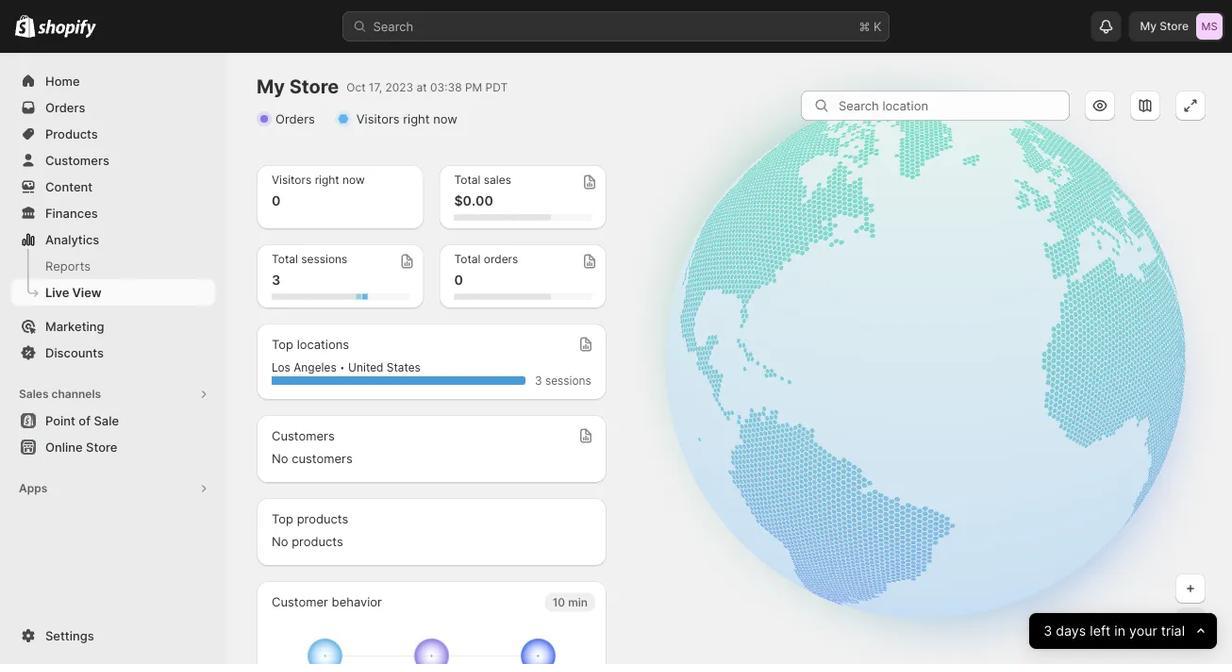 Task type: locate. For each thing, give the bounding box(es) containing it.
customers down products
[[45, 153, 109, 168]]

your
[[1130, 623, 1158, 640]]

0 horizontal spatial now
[[343, 173, 365, 187]]

customers up no customers
[[272, 429, 335, 443]]

store
[[1160, 19, 1189, 33], [289, 75, 339, 98], [86, 440, 117, 455]]

0 vertical spatial no
[[272, 451, 288, 466]]

right down at
[[403, 111, 430, 126]]

3 days left in your trial
[[1044, 623, 1185, 640]]

sales channels
[[19, 387, 101, 401]]

customer behavior
[[272, 595, 382, 609]]

my
[[1141, 19, 1157, 33], [257, 75, 285, 98]]

⌘
[[859, 19, 871, 34]]

0 vertical spatial products
[[297, 512, 349, 526]]

0 horizontal spatial store
[[86, 440, 117, 455]]

orders down the home
[[45, 100, 85, 115]]

right up sessions on the top of page
[[315, 173, 340, 187]]

0 vertical spatial my
[[1141, 19, 1157, 33]]

online
[[45, 440, 83, 455]]

home link
[[11, 68, 215, 94]]

2 no from the top
[[272, 534, 288, 549]]

1 vertical spatial right
[[315, 173, 340, 187]]

total left orders
[[455, 253, 481, 266]]

store left oct
[[289, 75, 339, 98]]

analytics link
[[11, 227, 215, 253]]

customers inside "link"
[[45, 153, 109, 168]]

1 horizontal spatial visitors
[[357, 111, 400, 126]]

shopify image
[[38, 19, 97, 38]]

0
[[272, 193, 281, 209], [455, 272, 463, 288]]

now for visitors right now 0
[[343, 173, 365, 187]]

0 horizontal spatial 0
[[272, 193, 281, 209]]

visitors
[[357, 111, 400, 126], [272, 173, 312, 187]]

0 vertical spatial store
[[1160, 19, 1189, 33]]

0 horizontal spatial my
[[257, 75, 285, 98]]

1 horizontal spatial customers
[[272, 429, 335, 443]]

total orders
[[455, 253, 519, 266]]

visitors down 17,
[[357, 111, 400, 126]]

1 vertical spatial store
[[289, 75, 339, 98]]

pdt
[[486, 80, 508, 94]]

0 horizontal spatial right
[[315, 173, 340, 187]]

settings link
[[11, 623, 215, 649]]

1 horizontal spatial my
[[1141, 19, 1157, 33]]

total for 3
[[272, 253, 298, 266]]

total left sessions on the top of page
[[272, 253, 298, 266]]

1 top from the top
[[272, 337, 294, 352]]

online store
[[45, 440, 117, 455]]

top locations
[[272, 337, 349, 352]]

visitors inside visitors right now 0
[[272, 173, 312, 187]]

visitors for visitors right now 0
[[272, 173, 312, 187]]

in
[[1115, 623, 1126, 640]]

0 horizontal spatial customers
[[45, 153, 109, 168]]

sales
[[484, 173, 512, 187]]

customers
[[45, 153, 109, 168], [272, 429, 335, 443]]

0 vertical spatial top
[[272, 337, 294, 352]]

1 vertical spatial no
[[272, 534, 288, 549]]

3 inside dropdown button
[[1044, 623, 1053, 640]]

shopify image
[[15, 15, 35, 38]]

live view
[[45, 285, 102, 300]]

orders up visitors right now 0
[[276, 111, 315, 126]]

my for my store oct 17, 2023 at 03:38 pm pdt
[[257, 75, 285, 98]]

settings
[[45, 629, 94, 643]]

1 horizontal spatial store
[[289, 75, 339, 98]]

0 horizontal spatial 3
[[272, 272, 281, 288]]

0 horizontal spatial orders
[[45, 100, 85, 115]]

top down no customers
[[272, 512, 294, 526]]

of
[[79, 413, 91, 428]]

no left customers
[[272, 451, 288, 466]]

2 horizontal spatial store
[[1160, 19, 1189, 33]]

now down 03:38
[[433, 111, 458, 126]]

top left locations
[[272, 337, 294, 352]]

1 vertical spatial now
[[343, 173, 365, 187]]

0 up total sessions on the top left of the page
[[272, 193, 281, 209]]

store inside 'online store' link
[[86, 440, 117, 455]]

total for $0.00
[[455, 173, 481, 187]]

right
[[403, 111, 430, 126], [315, 173, 340, 187]]

0 vertical spatial customers
[[45, 153, 109, 168]]

1 vertical spatial visitors
[[272, 173, 312, 187]]

1 vertical spatial 0
[[455, 272, 463, 288]]

no up customer
[[272, 534, 288, 549]]

my left oct
[[257, 75, 285, 98]]

products down customers
[[297, 512, 349, 526]]

visitors up total sessions on the top left of the page
[[272, 173, 312, 187]]

2 vertical spatial store
[[86, 440, 117, 455]]

top inside top products no products
[[272, 512, 294, 526]]

now for visitors right now
[[433, 111, 458, 126]]

1 horizontal spatial 3
[[1044, 623, 1053, 640]]

3
[[272, 272, 281, 288], [1044, 623, 1053, 640]]

1 vertical spatial top
[[272, 512, 294, 526]]

trial
[[1162, 623, 1185, 640]]

store down 'sale'
[[86, 440, 117, 455]]

marketing
[[45, 319, 104, 334]]

point of sale button
[[0, 408, 227, 434]]

now down the visitors right now
[[343, 173, 365, 187]]

online store link
[[11, 434, 215, 461]]

now inside visitors right now 0
[[343, 173, 365, 187]]

total up '$0.00'
[[455, 173, 481, 187]]

search
[[373, 19, 414, 34]]

top
[[272, 337, 294, 352], [272, 512, 294, 526]]

1 vertical spatial 3
[[1044, 623, 1053, 640]]

products
[[297, 512, 349, 526], [292, 534, 343, 549]]

reports
[[45, 259, 91, 273]]

2 top from the top
[[272, 512, 294, 526]]

0 vertical spatial 0
[[272, 193, 281, 209]]

now
[[433, 111, 458, 126], [343, 173, 365, 187]]

total
[[455, 173, 481, 187], [272, 253, 298, 266], [455, 253, 481, 266]]

0 vertical spatial now
[[433, 111, 458, 126]]

products up customer behavior
[[292, 534, 343, 549]]

1 vertical spatial products
[[292, 534, 343, 549]]

right for visitors right now 0
[[315, 173, 340, 187]]

left
[[1090, 623, 1111, 640]]

0 down total orders
[[455, 272, 463, 288]]

right inside visitors right now 0
[[315, 173, 340, 187]]

0 horizontal spatial visitors
[[272, 173, 312, 187]]

store for online store
[[86, 440, 117, 455]]

total sales
[[455, 173, 512, 187]]

sales
[[19, 387, 49, 401]]

17,
[[369, 80, 382, 94]]

products
[[45, 126, 98, 141]]

total for 0
[[455, 253, 481, 266]]

3 left days at the bottom right of page
[[1044, 623, 1053, 640]]

orders link
[[11, 94, 215, 121]]

1 vertical spatial my
[[257, 75, 285, 98]]

3 down total sessions on the top left of the page
[[272, 272, 281, 288]]

0 vertical spatial visitors
[[357, 111, 400, 126]]

my left my store image
[[1141, 19, 1157, 33]]

1 vertical spatial customers
[[272, 429, 335, 443]]

locations
[[297, 337, 349, 352]]

0 vertical spatial 3
[[272, 272, 281, 288]]

top products no products
[[272, 512, 349, 549]]

1 horizontal spatial now
[[433, 111, 458, 126]]

0 vertical spatial right
[[403, 111, 430, 126]]

1 horizontal spatial right
[[403, 111, 430, 126]]

products link
[[11, 121, 215, 147]]

orders
[[45, 100, 85, 115], [276, 111, 315, 126]]

store left my store image
[[1160, 19, 1189, 33]]

my store image
[[1197, 13, 1223, 40]]

no
[[272, 451, 288, 466], [272, 534, 288, 549]]



Task type: vqa. For each thing, say whether or not it's contained in the screenshot.
Home link
yes



Task type: describe. For each thing, give the bounding box(es) containing it.
3 days left in your trial button
[[1030, 614, 1218, 649]]

discounts
[[45, 345, 104, 360]]

orders
[[484, 253, 519, 266]]

apps button
[[11, 476, 215, 502]]

visitors right now
[[357, 111, 458, 126]]

my for my store
[[1141, 19, 1157, 33]]

days
[[1056, 623, 1087, 640]]

1 no from the top
[[272, 451, 288, 466]]

⌘ k
[[859, 19, 882, 34]]

top for top locations
[[272, 337, 294, 352]]

customer
[[272, 595, 328, 609]]

at
[[417, 80, 427, 94]]

customers link
[[11, 147, 215, 174]]

finances link
[[11, 200, 215, 227]]

total sessions
[[272, 253, 348, 266]]

visitors for visitors right now
[[357, 111, 400, 126]]

apps
[[19, 482, 47, 496]]

03:38
[[430, 80, 462, 94]]

home
[[45, 74, 80, 88]]

right for visitors right now
[[403, 111, 430, 126]]

store for my store
[[1160, 19, 1189, 33]]

analytics
[[45, 232, 99, 247]]

online store button
[[0, 434, 227, 461]]

1 horizontal spatial orders
[[276, 111, 315, 126]]

0 inside visitors right now 0
[[272, 193, 281, 209]]

point of sale
[[45, 413, 119, 428]]

live
[[45, 285, 69, 300]]

2023
[[386, 80, 414, 94]]

discounts link
[[11, 340, 215, 366]]

10 min
[[553, 596, 588, 609]]

marketing link
[[11, 313, 215, 340]]

oct
[[347, 80, 366, 94]]

content
[[45, 179, 93, 194]]

sales channels button
[[11, 381, 215, 408]]

reports link
[[11, 253, 215, 279]]

point
[[45, 413, 75, 428]]

no customers
[[272, 451, 353, 466]]

my store
[[1141, 19, 1189, 33]]

pm
[[465, 80, 483, 94]]

min
[[568, 596, 588, 609]]

$0.00
[[455, 193, 494, 209]]

10
[[553, 596, 565, 609]]

1 horizontal spatial 0
[[455, 272, 463, 288]]

k
[[874, 19, 882, 34]]

3 for 3
[[272, 272, 281, 288]]

no inside top products no products
[[272, 534, 288, 549]]

3 for 3 days left in your trial
[[1044, 623, 1053, 640]]

finances
[[45, 206, 98, 220]]

view
[[72, 285, 102, 300]]

behavior
[[332, 595, 382, 609]]

store for my store oct 17, 2023 at 03:38 pm pdt
[[289, 75, 339, 98]]

point of sale link
[[11, 408, 215, 434]]

channels
[[51, 387, 101, 401]]

my store oct 17, 2023 at 03:38 pm pdt
[[257, 75, 508, 98]]

Search location text field
[[839, 91, 1070, 121]]

visitors right now 0
[[272, 173, 365, 209]]

top for top products no products
[[272, 512, 294, 526]]

content link
[[11, 174, 215, 200]]

sessions
[[301, 253, 348, 266]]

live view link
[[11, 279, 215, 306]]

customers
[[292, 451, 353, 466]]

sale
[[94, 413, 119, 428]]



